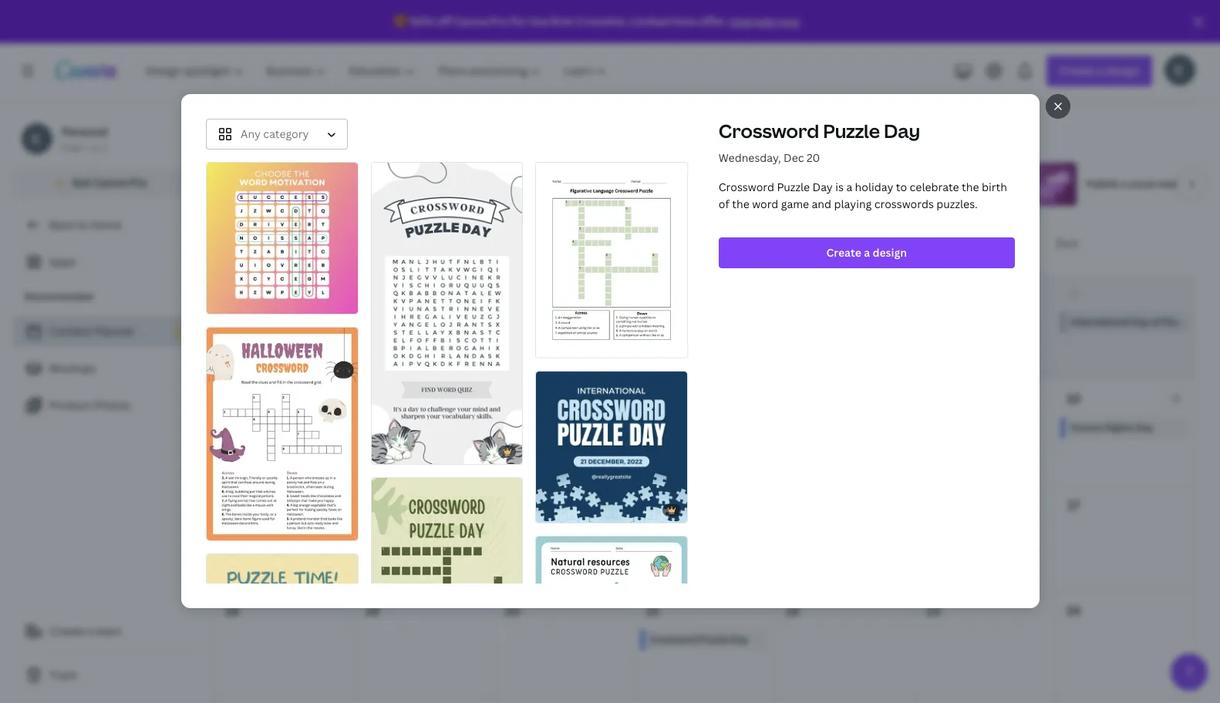 Task type: locate. For each thing, give the bounding box(es) containing it.
a left design
[[864, 246, 870, 260]]

crossword puzzle day row
[[214, 592, 1195, 698]]

cyber
[[229, 315, 256, 329]]

canva inside button
[[94, 175, 126, 190]]

0 vertical spatial crossword
[[718, 118, 819, 144]]

1 vertical spatial the
[[962, 180, 979, 195]]

0 horizontal spatial the
[[530, 14, 548, 29]]

an
[[714, 177, 726, 191], [390, 421, 401, 435]]

1 vertical spatial create
[[49, 624, 84, 639]]

create for create a design
[[826, 246, 861, 260]]

mountain
[[290, 527, 333, 540]]

add an event! button
[[360, 418, 487, 439]]

0 horizontal spatial create
[[49, 624, 84, 639]]

create inside dropdown button
[[826, 246, 861, 260]]

0 vertical spatial human
[[320, 164, 352, 177]]

accounts
[[951, 177, 993, 191]]

learn
[[231, 129, 270, 147]]

1
[[102, 141, 107, 154]]

1 horizontal spatial an
[[714, 177, 726, 191]]

play
[[302, 129, 331, 147]]

to right back
[[77, 218, 88, 232]]

the up puzzles.
[[962, 180, 979, 195]]

0 horizontal spatial and
[[273, 129, 299, 147]]

row containing cookie day
[[214, 381, 1195, 486]]

connect social accounts
[[882, 177, 993, 191]]

a inside dropdown button
[[864, 246, 870, 260]]

content
[[49, 324, 92, 339]]

and inside button
[[273, 129, 299, 147]]

1 horizontal spatial publish
[[1086, 177, 1120, 191]]

to up crosswords
[[896, 180, 907, 195]]

and right 'game'
[[812, 197, 831, 212]]

upgrade
[[729, 14, 775, 29]]

1 vertical spatial international
[[229, 527, 288, 540]]

20
[[806, 151, 820, 165]]

a left team
[[87, 624, 93, 639]]

2 horizontal spatial to
[[896, 180, 907, 195]]

birth
[[982, 180, 1007, 195]]

canva right get
[[94, 175, 126, 190]]

2 social from the left
[[1129, 177, 1155, 191]]

tuesday column header
[[353, 212, 494, 274]]

0 vertical spatial an
[[714, 177, 726, 191]]

publish for publish a social media post
[[1086, 177, 1120, 191]]

design for human rights day trending event
[[272, 164, 383, 208]]

0 vertical spatial event
[[496, 177, 521, 191]]

content planner link
[[12, 316, 201, 347]]

day
[[884, 118, 920, 144], [272, 179, 289, 192], [812, 180, 833, 195], [1132, 315, 1149, 329], [262, 421, 280, 435], [1136, 421, 1153, 435], [336, 527, 353, 540], [731, 633, 748, 646]]

post
[[1188, 177, 1208, 191]]

1 horizontal spatial international
[[1071, 315, 1130, 329]]

0 horizontal spatial an
[[390, 421, 401, 435]]

create a design button
[[718, 238, 1015, 269]]

row
[[213, 212, 1196, 274], [214, 275, 1220, 381], [214, 381, 1195, 486], [214, 698, 1195, 704]]

0 horizontal spatial event
[[313, 194, 338, 208]]

1 publish from the left
[[679, 177, 712, 191]]

crossword inside button
[[650, 633, 698, 646]]

add inside button
[[369, 421, 388, 435]]

white light blue natural resources crossword puzzle worksheet image
[[536, 537, 687, 704]]

post
[[775, 177, 795, 191]]

add for add event to calendar
[[475, 177, 493, 191]]

social
[[923, 177, 949, 191], [1129, 177, 1155, 191]]

1 vertical spatial crossword
[[718, 180, 774, 195]]

1 horizontal spatial puzzle
[[777, 180, 810, 195]]

photos
[[94, 398, 131, 413]]

and left play
[[273, 129, 299, 147]]

to
[[524, 177, 533, 191], [896, 180, 907, 195], [77, 218, 88, 232]]

the down the publish an instagram post at the top right of page
[[732, 197, 749, 212]]

event right trending
[[313, 194, 338, 208]]

social up puzzles.
[[923, 177, 949, 191]]

monday column header
[[213, 212, 353, 274]]

yellow simple minimalist puzzle time instagram post image
[[206, 555, 357, 704]]

puzzle
[[823, 118, 880, 144], [777, 180, 810, 195], [700, 633, 729, 646]]

pro inside button
[[129, 175, 147, 190]]

persons
[[1163, 315, 1199, 329]]

a right is
[[846, 180, 852, 195]]

0 vertical spatial canva
[[454, 14, 488, 29]]

international day of persons with button
[[1061, 312, 1220, 333]]

1 vertical spatial an
[[390, 421, 401, 435]]

an left instagram
[[714, 177, 726, 191]]

product photos link
[[12, 390, 201, 421]]

0 horizontal spatial to
[[77, 218, 88, 232]]

to left calendar
[[524, 177, 533, 191]]

free •
[[62, 141, 88, 154]]

green figurative language crossword puzzle worksheet image
[[536, 163, 687, 358]]

1 horizontal spatial create
[[826, 246, 861, 260]]

1 horizontal spatial add
[[475, 177, 493, 191]]

2 vertical spatial the
[[732, 197, 749, 212]]

thu
[[635, 235, 657, 251]]

sat
[[916, 235, 935, 251]]

of
[[718, 197, 729, 212], [1152, 315, 1161, 329]]

1 horizontal spatial for
[[511, 14, 528, 29]]

international mountain day
[[229, 527, 353, 540]]

puzzle inside 'crossword puzzle day wednesday, dec 20'
[[823, 118, 880, 144]]

0 vertical spatial of
[[718, 197, 729, 212]]

grey illustrative crossword puzzle day halfpage ad image
[[371, 163, 522, 465]]

1 vertical spatial rights
[[1106, 421, 1134, 435]]

add left calendar
[[475, 177, 493, 191]]

publish down learn and play button at top
[[679, 177, 712, 191]]

1 vertical spatial human
[[1071, 421, 1103, 435]]

of left "persons"
[[1152, 315, 1161, 329]]

crossword
[[718, 118, 819, 144], [718, 180, 774, 195], [650, 633, 698, 646]]

publish up sunday column header
[[1086, 177, 1120, 191]]

puzzle inside button
[[700, 633, 729, 646]]

any category
[[240, 127, 309, 141]]

event left calendar
[[496, 177, 521, 191]]

0 horizontal spatial for
[[304, 164, 318, 177]]

add
[[475, 177, 493, 191], [369, 421, 388, 435]]

1 vertical spatial puzzle
[[777, 180, 810, 195]]

get canva pro
[[72, 175, 147, 190]]

trash
[[49, 668, 78, 683]]

of down the publish an instagram post at the top right of page
[[718, 197, 729, 212]]

for inside the design for human rights day trending event
[[304, 164, 318, 177]]

crossword puzzle day wednesday, dec 20
[[718, 118, 920, 165]]

1 vertical spatial event
[[313, 194, 338, 208]]

1 vertical spatial for
[[304, 164, 318, 177]]

puzzle inside crossword puzzle day is a holiday to celebrate the birth of the word game and playing crosswords puzzles.
[[777, 180, 810, 195]]

mockups link
[[12, 353, 201, 384]]

a inside button
[[87, 624, 93, 639]]

0 vertical spatial international
[[1071, 315, 1130, 329]]

1 horizontal spatial canva
[[454, 14, 488, 29]]

a left media
[[1122, 177, 1127, 191]]

crossword inside crossword puzzle day is a holiday to celebrate the birth of the word game and playing crosswords puzzles.
[[718, 180, 774, 195]]

2 publish from the left
[[1086, 177, 1120, 191]]

off
[[436, 14, 452, 29]]

add left event! at the left
[[369, 421, 388, 435]]

canva
[[454, 14, 488, 29], [94, 175, 126, 190]]

1 vertical spatial and
[[812, 197, 831, 212]]

event inside the design for human rights day trending event
[[313, 194, 338, 208]]

pro up back to home link
[[129, 175, 147, 190]]

event!
[[403, 421, 432, 435]]

for
[[511, 14, 528, 29], [304, 164, 318, 177]]

0 vertical spatial puzzle
[[823, 118, 880, 144]]

0 vertical spatial rights
[[355, 164, 383, 177]]

pastel green simple minimalist abstract crossword puzzle day instagram story image
[[371, 479, 522, 704]]

0 horizontal spatial of
[[718, 197, 729, 212]]

0 vertical spatial and
[[273, 129, 299, 147]]

list
[[12, 316, 201, 421]]

0 horizontal spatial puzzle
[[700, 633, 729, 646]]

connect
[[882, 177, 921, 191]]

add an event!
[[369, 421, 432, 435]]

1 vertical spatial add
[[369, 421, 388, 435]]

Category button
[[206, 119, 348, 150]]

crossword for crossword puzzle day wednesday, dec 20
[[718, 118, 819, 144]]

top level navigation element
[[136, 56, 620, 86]]

1 social from the left
[[923, 177, 949, 191]]

colorful gradient motivational crossword puzzle instagram post image
[[206, 163, 357, 314]]

an inside button
[[390, 421, 401, 435]]

puzzles.
[[936, 197, 978, 212]]

0 vertical spatial the
[[530, 14, 548, 29]]

1 vertical spatial canva
[[94, 175, 126, 190]]

thursday column header
[[634, 212, 774, 274]]

first
[[550, 14, 573, 29]]

0 horizontal spatial pro
[[129, 175, 147, 190]]

1 horizontal spatial to
[[524, 177, 533, 191]]

1 horizontal spatial rights
[[1106, 421, 1134, 435]]

1 horizontal spatial social
[[1129, 177, 1155, 191]]

publish a social media post
[[1086, 177, 1208, 191]]

and
[[273, 129, 299, 147], [812, 197, 831, 212]]

for right design
[[304, 164, 318, 177]]

sunday column header
[[1055, 212, 1196, 274]]

a
[[1122, 177, 1127, 191], [846, 180, 852, 195], [864, 246, 870, 260], [87, 624, 93, 639]]

crossword inside 'crossword puzzle day wednesday, dec 20'
[[718, 118, 819, 144]]

0 horizontal spatial canva
[[94, 175, 126, 190]]

.
[[799, 14, 802, 29]]

cookie
[[229, 421, 260, 435]]

0 horizontal spatial add
[[369, 421, 388, 435]]

2 vertical spatial puzzle
[[700, 633, 729, 646]]

create
[[826, 246, 861, 260], [49, 624, 84, 639]]

2023
[[461, 76, 506, 101]]

crossword for crossword puzzle day
[[650, 633, 698, 646]]

0 vertical spatial create
[[826, 246, 861, 260]]

product photos
[[49, 398, 131, 413]]

human inside the design for human rights day trending event
[[320, 164, 352, 177]]

the
[[530, 14, 548, 29], [962, 180, 979, 195], [732, 197, 749, 212]]

event
[[496, 177, 521, 191], [313, 194, 338, 208]]

publish for publish an instagram post
[[679, 177, 712, 191]]

0 horizontal spatial rights
[[355, 164, 383, 177]]

pro right off
[[490, 14, 509, 29]]

create left design
[[826, 246, 861, 260]]

2 horizontal spatial puzzle
[[823, 118, 880, 144]]

1 vertical spatial pro
[[129, 175, 147, 190]]

create a team button
[[12, 616, 201, 647]]

crossword puzzle day is a holiday to celebrate the birth of the word game and playing crosswords puzzles.
[[718, 180, 1007, 212]]

international for international mountain day
[[229, 527, 288, 540]]

pro
[[490, 14, 509, 29], [129, 175, 147, 190]]

an left event! at the left
[[390, 421, 401, 435]]

0 horizontal spatial international
[[229, 527, 288, 540]]

0 vertical spatial add
[[475, 177, 493, 191]]

1 vertical spatial of
[[1152, 315, 1161, 329]]

crosswords
[[874, 197, 934, 212]]

2 vertical spatial crossword
[[650, 633, 698, 646]]

publish
[[679, 177, 712, 191], [1086, 177, 1120, 191]]

1 horizontal spatial and
[[812, 197, 831, 212]]

rights
[[355, 164, 383, 177], [1106, 421, 1134, 435]]

crossword puzzle day
[[650, 633, 748, 646]]

🎁
[[394, 14, 408, 29]]

0 horizontal spatial human
[[320, 164, 352, 177]]

international inside row
[[229, 527, 288, 540]]

create inside button
[[49, 624, 84, 639]]

canva right off
[[454, 14, 488, 29]]

the left first
[[530, 14, 548, 29]]

mockups
[[49, 361, 96, 376]]

international inside row
[[1071, 315, 1130, 329]]

0 horizontal spatial social
[[923, 177, 949, 191]]

1 horizontal spatial human
[[1071, 421, 1103, 435]]

for left first
[[511, 14, 528, 29]]

wednesday column header
[[494, 212, 634, 274]]

1 horizontal spatial of
[[1152, 315, 1161, 329]]

puzzle for crossword puzzle day is a holiday to celebrate the birth of the word game and playing crosswords puzzles.
[[777, 180, 810, 195]]

social left media
[[1129, 177, 1155, 191]]

create left team
[[49, 624, 84, 639]]

home
[[91, 218, 121, 232]]

0 horizontal spatial publish
[[679, 177, 712, 191]]

0 vertical spatial pro
[[490, 14, 509, 29]]



Task type: describe. For each thing, give the bounding box(es) containing it.
team
[[95, 624, 122, 639]]

back to home link
[[12, 210, 201, 241]]

media
[[1158, 177, 1185, 191]]

row containing cyber monday
[[214, 275, 1220, 381]]

a for social
[[1122, 177, 1127, 191]]

day inside crossword puzzle day is a holiday to celebrate the birth of the word game and playing crosswords puzzles.
[[812, 180, 833, 195]]

with
[[1201, 315, 1220, 329]]

crossword puzzle day button
[[641, 629, 768, 651]]

apps
[[49, 255, 76, 269]]

1 horizontal spatial event
[[496, 177, 521, 191]]

time
[[672, 14, 696, 29]]

add for add an event!
[[369, 421, 388, 435]]

now
[[777, 14, 799, 29]]

list containing content planner
[[12, 316, 201, 421]]

holiday
[[855, 180, 893, 195]]

planner
[[95, 324, 135, 339]]

halloween crossword puzzle worksheet in purple orange spooky style image
[[206, 328, 357, 541]]

game
[[781, 197, 809, 212]]

get
[[72, 175, 91, 190]]

offer.
[[698, 14, 727, 29]]

rights inside button
[[1106, 421, 1134, 435]]

and inside crossword puzzle day is a holiday to celebrate the birth of the word game and playing crosswords puzzles.
[[812, 197, 831, 212]]

international mountain day row
[[214, 486, 1195, 592]]

an for publish
[[714, 177, 726, 191]]

upgrade now button
[[729, 14, 799, 29]]

december
[[361, 76, 457, 101]]

crossword for crossword puzzle day is a holiday to celebrate the birth of the word game and playing crosswords puzzles.
[[718, 180, 774, 195]]

monday
[[258, 315, 295, 329]]

saturday column header
[[915, 212, 1055, 274]]

apps link
[[12, 247, 201, 278]]

is
[[835, 180, 844, 195]]

calendar
[[535, 177, 575, 191]]

get canva pro button
[[12, 168, 201, 197]]

dec
[[783, 151, 804, 165]]

1 horizontal spatial the
[[732, 197, 749, 212]]

trending
[[272, 194, 311, 208]]

months.
[[584, 14, 628, 29]]

an for add
[[390, 421, 401, 435]]

category
[[263, 127, 309, 141]]

create a team
[[49, 624, 122, 639]]

human rights day button
[[1061, 418, 1189, 439]]

of inside button
[[1152, 315, 1161, 329]]

international for international day of persons with
[[1071, 315, 1130, 329]]

free
[[62, 141, 81, 154]]

to inside crossword puzzle day is a holiday to celebrate the birth of the word game and playing crosswords puzzles.
[[896, 180, 907, 195]]

blue modern crossword puzzle instagram post image
[[536, 372, 687, 523]]

international day of persons with
[[1071, 315, 1220, 329]]

wednesday,
[[718, 151, 781, 165]]

december 2023
[[361, 76, 506, 101]]

limited
[[630, 14, 670, 29]]

playing
[[834, 197, 872, 212]]

any
[[240, 127, 260, 141]]

a for team
[[87, 624, 93, 639]]

instagram
[[728, 177, 773, 191]]

day inside 'crossword puzzle day wednesday, dec 20'
[[884, 118, 920, 144]]

day inside the design for human rights day trending event
[[272, 179, 289, 192]]

a inside crossword puzzle day is a holiday to celebrate the birth of the word game and playing crosswords puzzles.
[[846, 180, 852, 195]]

cookie day
[[229, 421, 280, 435]]

design
[[272, 164, 302, 177]]

of inside crossword puzzle day is a holiday to celebrate the birth of the word game and playing crosswords puzzles.
[[718, 197, 729, 212]]

puzzle for crossword puzzle day
[[700, 633, 729, 646]]

cyber monday
[[229, 315, 295, 329]]

learn and play button
[[207, 123, 1196, 157]]

day inside row
[[336, 527, 353, 540]]

fri
[[775, 235, 791, 251]]

•
[[84, 141, 88, 154]]

trash link
[[12, 660, 201, 691]]

publish an instagram post
[[679, 177, 795, 191]]

international mountain day button
[[220, 524, 353, 545]]

a for design
[[864, 246, 870, 260]]

row containing mon
[[213, 212, 1196, 274]]

puzzle for crossword puzzle day wednesday, dec 20
[[823, 118, 880, 144]]

1 horizontal spatial pro
[[490, 14, 509, 29]]

word
[[752, 197, 778, 212]]

sun
[[1056, 235, 1079, 251]]

50%
[[410, 14, 434, 29]]

create a design
[[826, 246, 907, 260]]

2 horizontal spatial the
[[962, 180, 979, 195]]

back to home
[[49, 218, 121, 232]]

create for create a team
[[49, 624, 84, 639]]

add event to calendar
[[475, 177, 575, 191]]

celebrate
[[910, 180, 959, 195]]

personal
[[62, 124, 108, 139]]

🎁 50% off canva pro for the first 3 months. limited time offer. upgrade now .
[[394, 14, 802, 29]]

cookie day button
[[220, 418, 347, 439]]

human inside button
[[1071, 421, 1103, 435]]

mon
[[214, 235, 240, 251]]

recommended
[[25, 290, 93, 303]]

cyber monday button
[[220, 312, 347, 333]]

design
[[872, 246, 907, 260]]

3
[[575, 14, 582, 29]]

content planner
[[49, 324, 135, 339]]

back
[[49, 218, 74, 232]]

rights inside the design for human rights day trending event
[[355, 164, 383, 177]]

human rights day
[[1071, 421, 1153, 435]]

0 vertical spatial for
[[511, 14, 528, 29]]

friday column header
[[774, 212, 915, 274]]

tue
[[354, 235, 375, 251]]



Task type: vqa. For each thing, say whether or not it's contained in the screenshot.
Cookie
yes



